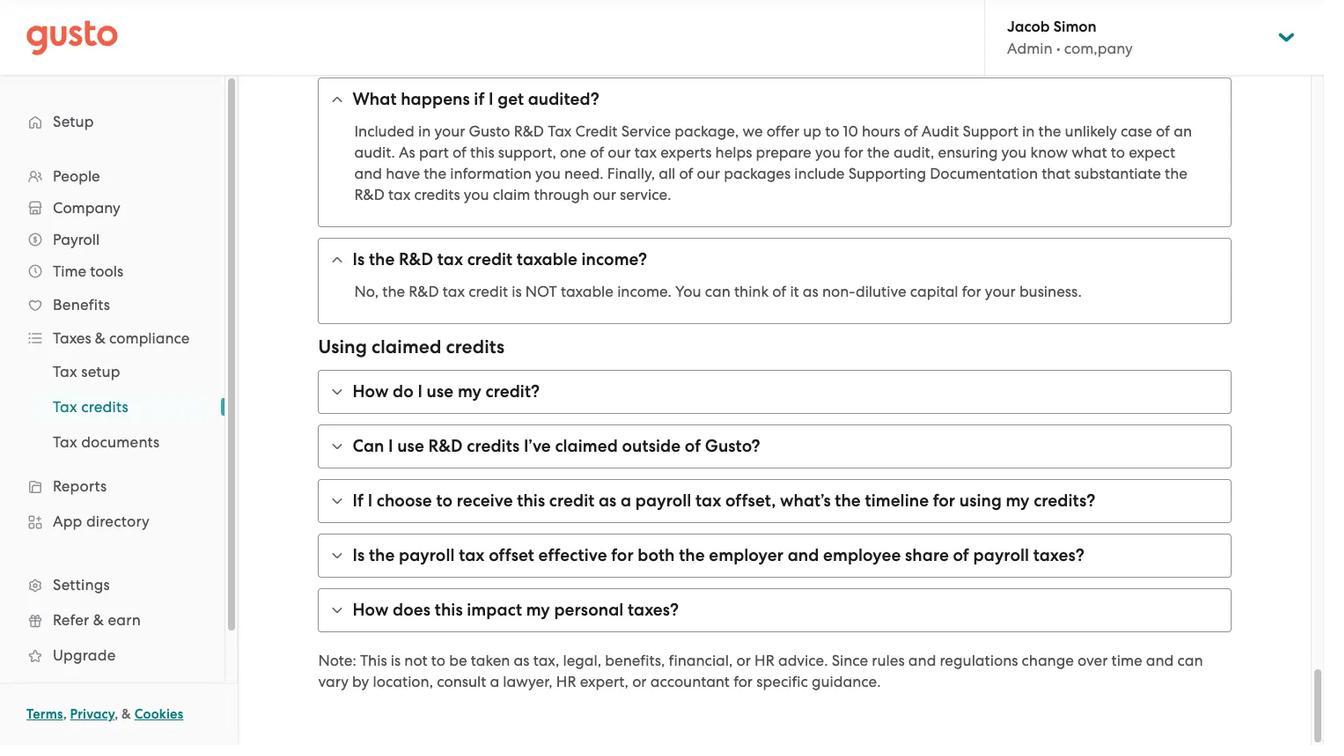 Task type: describe. For each thing, give the bounding box(es) containing it.
0 horizontal spatial claimed
[[372, 336, 442, 359]]

0 vertical spatial is
[[512, 283, 522, 300]]

taxes & compliance button
[[18, 322, 207, 354]]

0 horizontal spatial hr
[[556, 673, 576, 691]]

people
[[53, 167, 100, 185]]

is inside note: this is not to be taken as tax, legal, benefits, financial, or hr advice. since rules and regulations change over time and can vary by location, consult a lawyer, hr expert, or accountant for specific guidance.
[[391, 652, 401, 669]]

we
[[743, 123, 763, 140]]

tax for tax setup
[[53, 363, 77, 380]]

this inside dropdown button
[[435, 600, 463, 620]]

timeline
[[865, 491, 929, 511]]

how for how does this impact my personal taxes?
[[353, 600, 389, 620]]

setup
[[53, 113, 94, 130]]

r&d inside dropdown button
[[399, 249, 433, 270]]

directory
[[86, 513, 150, 530]]

home image
[[26, 20, 118, 55]]

case
[[1121, 123, 1153, 140]]

taxes & compliance
[[53, 329, 190, 347]]

credits up how do i use my credit?
[[446, 336, 505, 359]]

information
[[450, 165, 532, 182]]

benefits
[[53, 296, 110, 314]]

your inside included in your gusto r&d tax credit service package, we offer up to 10 hours of audit support in the unlikely case of an audit. as part of this support, one of our tax experts helps prepare you for the audit, ensuring you know what to expect and have the information you need. finally, all of our packages include supporting documentation that substantiate the r&d tax credits you claim through our service.
[[435, 123, 465, 140]]

through
[[534, 186, 589, 204]]

to inside note: this is not to be taken as tax, legal, benefits, financial, or hr advice. since rules and regulations change over time and can vary by location, consult a lawyer, hr expert, or accountant for specific guidance.
[[431, 652, 446, 669]]

gusto?
[[705, 436, 761, 456]]

if i choose to receive this credit as a payroll tax offset, what's the timeline for using my credits?
[[353, 491, 1096, 511]]

personal
[[554, 600, 624, 620]]

and right 'time'
[[1146, 652, 1174, 669]]

10
[[843, 123, 858, 140]]

2 vertical spatial &
[[122, 706, 131, 722]]

the down part
[[424, 165, 447, 182]]

cookies
[[135, 706, 183, 722]]

the down expect
[[1165, 165, 1188, 182]]

1 vertical spatial your
[[985, 283, 1016, 300]]

advice.
[[778, 652, 828, 669]]

non-
[[822, 283, 856, 300]]

as for financial,
[[514, 652, 530, 669]]

dilutive
[[856, 283, 907, 300]]

and inside included in your gusto r&d tax credit service package, we offer up to 10 hours of audit support in the unlikely case of an audit. as part of this support, one of our tax experts helps prepare you for the audit, ensuring you know what to expect and have the information you need. finally, all of our packages include supporting documentation that substantiate the r&d tax credits you claim through our service.
[[354, 165, 382, 182]]

tax inside is the payroll tax offset effective for both the employer and employee share of payroll taxes? dropdown button
[[459, 545, 485, 565]]

gusto navigation element
[[0, 76, 225, 736]]

a inside note: this is not to be taken as tax, legal, benefits, financial, or hr advice. since rules and regulations change over time and can vary by location, consult a lawyer, hr expert, or accountant for specific guidance.
[[490, 673, 499, 691]]

1 in from the left
[[418, 123, 431, 140]]

0 horizontal spatial can
[[705, 283, 731, 300]]

credit
[[576, 123, 618, 140]]

& for compliance
[[95, 329, 106, 347]]

for inside note: this is not to be taken as tax, legal, benefits, financial, or hr advice. since rules and regulations change over time and can vary by location, consult a lawyer, hr expert, or accountant for specific guidance.
[[734, 673, 753, 691]]

tax,
[[533, 652, 559, 669]]

r&d up support,
[[514, 123, 544, 140]]

you down information
[[464, 186, 489, 204]]

to inside "dropdown button"
[[436, 491, 453, 511]]

using
[[318, 336, 367, 359]]

rules
[[872, 652, 905, 669]]

the up know
[[1039, 123, 1062, 140]]

this inside "dropdown button"
[[517, 491, 545, 511]]

use inside how do i use my credit? dropdown button
[[427, 381, 454, 402]]

r&d up using claimed credits
[[409, 283, 439, 300]]

1 , from the left
[[63, 706, 67, 722]]

taxable inside dropdown button
[[517, 249, 578, 270]]

i inside "dropdown button"
[[368, 491, 373, 511]]

of left an
[[1156, 123, 1170, 140]]

audit,
[[894, 144, 935, 161]]

terms
[[26, 706, 63, 722]]

credit inside "dropdown button"
[[549, 491, 595, 511]]

of down credit
[[590, 144, 604, 161]]

guidance.
[[812, 673, 881, 691]]

how does this impact my personal taxes? button
[[319, 589, 1231, 632]]

you up include
[[815, 144, 841, 161]]

time tools
[[53, 262, 123, 280]]

tax credits
[[53, 398, 128, 416]]

gusto
[[469, 123, 510, 140]]

need.
[[564, 165, 604, 182]]

and right rules
[[909, 652, 936, 669]]

use inside can i use r&d credits i've claimed outside of gusto? dropdown button
[[397, 436, 424, 456]]

2 vertical spatial our
[[593, 186, 616, 204]]

the inside dropdown button
[[369, 249, 395, 270]]

expert,
[[580, 673, 629, 691]]

company button
[[18, 192, 207, 224]]

tax for tax documents
[[53, 433, 77, 451]]

of up 'audit,'
[[904, 123, 918, 140]]

can
[[353, 436, 384, 456]]

app directory link
[[18, 505, 207, 537]]

the inside "dropdown button"
[[835, 491, 861, 511]]

of right share
[[953, 545, 969, 565]]

do
[[393, 381, 414, 402]]

you down support
[[1002, 144, 1027, 161]]

tax for tax credits
[[53, 398, 77, 416]]

credits inside dropdown button
[[467, 436, 520, 456]]

happens
[[401, 89, 470, 109]]

finally,
[[607, 165, 655, 182]]

0 vertical spatial our
[[608, 144, 631, 161]]

credits?
[[1034, 491, 1096, 511]]

documentation
[[930, 165, 1038, 182]]

tax documents link
[[32, 426, 207, 458]]

offer
[[767, 123, 800, 140]]

part
[[419, 144, 449, 161]]

supporting
[[849, 165, 926, 182]]

packages
[[724, 165, 791, 182]]

refer & earn
[[53, 611, 141, 629]]

service
[[621, 123, 671, 140]]

is the payroll tax offset effective for both the employer and employee share of payroll taxes? button
[[319, 535, 1231, 577]]

if i choose to receive this credit as a payroll tax offset, what's the timeline for using my credits? button
[[319, 480, 1231, 522]]

setup
[[81, 363, 120, 380]]

reports link
[[18, 470, 207, 502]]

included in your gusto r&d tax credit service package, we offer up to 10 hours of audit support in the unlikely case of an audit. as part of this support, one of our tax experts helps prepare you for the audit, ensuring you know what to expect and have the information you need. finally, all of our packages include supporting documentation that substantiate the r&d tax credits you claim through our service.
[[354, 123, 1192, 204]]

is the payroll tax offset effective for both the employer and employee share of payroll taxes?
[[353, 545, 1085, 565]]

substantiate
[[1075, 165, 1161, 182]]

jacob simon admin • com,pany
[[1007, 18, 1133, 57]]

as
[[399, 144, 415, 161]]

1 vertical spatial or
[[632, 673, 647, 691]]

1 horizontal spatial or
[[737, 652, 751, 669]]

2 , from the left
[[115, 706, 118, 722]]

get
[[498, 89, 524, 109]]

audit.
[[354, 144, 395, 161]]

my for how does this impact my personal taxes?
[[526, 600, 550, 620]]

what happens if i get audited? button
[[319, 79, 1231, 121]]

up
[[803, 123, 822, 140]]

if
[[353, 491, 364, 511]]

that
[[1042, 165, 1071, 182]]

no,
[[354, 283, 379, 300]]

is for is the payroll tax offset effective for both the employer and employee share of payroll taxes?
[[353, 545, 365, 565]]

can i use r&d credits i've claimed outside of gusto?
[[353, 436, 761, 456]]

setup link
[[18, 106, 207, 137]]

benefits,
[[605, 652, 665, 669]]

by
[[352, 673, 369, 691]]

admin
[[1007, 40, 1053, 57]]

credit for taxable
[[467, 249, 513, 270]]

service.
[[620, 186, 672, 204]]

financial,
[[669, 652, 733, 669]]

both
[[638, 545, 675, 565]]

regulations
[[940, 652, 1018, 669]]

the right both
[[679, 545, 705, 565]]

business.
[[1020, 283, 1082, 300]]

hours
[[862, 123, 901, 140]]

help link
[[18, 675, 207, 706]]

i've
[[524, 436, 551, 456]]

r&d down audit.
[[354, 186, 385, 204]]

tax inside if i choose to receive this credit as a payroll tax offset, what's the timeline for using my credits? "dropdown button"
[[696, 491, 722, 511]]

how does this impact my personal taxes?
[[353, 600, 679, 620]]

list containing people
[[0, 160, 225, 708]]



Task type: locate. For each thing, give the bounding box(es) containing it.
1 horizontal spatial your
[[985, 283, 1016, 300]]

1 horizontal spatial my
[[526, 600, 550, 620]]

as
[[803, 283, 819, 300], [599, 491, 617, 511], [514, 652, 530, 669]]

upgrade link
[[18, 639, 207, 671]]

for left both
[[611, 545, 634, 565]]

1 vertical spatial is
[[391, 652, 401, 669]]

and down what's
[[788, 545, 819, 565]]

what happens if i get audited?
[[353, 89, 600, 109]]

as for offset,
[[599, 491, 617, 511]]

for inside included in your gusto r&d tax credit service package, we offer up to 10 hours of audit support in the unlikely case of an audit. as part of this support, one of our tax experts helps prepare you for the audit, ensuring you know what to expect and have the information you need. finally, all of our packages include supporting documentation that substantiate the r&d tax credits you claim through our service.
[[844, 144, 864, 161]]

for right capital
[[962, 283, 982, 300]]

1 is from the top
[[353, 249, 365, 270]]

taxes? down credits?
[[1034, 545, 1085, 565]]

and
[[354, 165, 382, 182], [788, 545, 819, 565], [909, 652, 936, 669], [1146, 652, 1174, 669]]

& right taxes
[[95, 329, 106, 347]]

1 list from the top
[[0, 160, 225, 708]]

2 is from the top
[[353, 545, 365, 565]]

i inside dropdown button
[[388, 436, 393, 456]]

2 vertical spatial credit
[[549, 491, 595, 511]]

and down audit.
[[354, 165, 382, 182]]

terms , privacy , & cookies
[[26, 706, 183, 722]]

hr up specific
[[755, 652, 775, 669]]

credit down is the r&d tax credit taxable income?
[[469, 283, 508, 300]]

upgrade
[[53, 646, 116, 664]]

0 horizontal spatial a
[[490, 673, 499, 691]]

tax credits link
[[32, 391, 207, 423]]

how left does
[[353, 600, 389, 620]]

& left the earn
[[93, 611, 104, 629]]

2 vertical spatial as
[[514, 652, 530, 669]]

settings link
[[18, 569, 207, 601]]

how left do
[[353, 381, 389, 402]]

this down gusto
[[470, 144, 495, 161]]

use
[[427, 381, 454, 402], [397, 436, 424, 456]]

credits inside included in your gusto r&d tax credit service package, we offer up to 10 hours of audit support in the unlikely case of an audit. as part of this support, one of our tax experts helps prepare you for the audit, ensuring you know what to expect and have the information you need. finally, all of our packages include supporting documentation that substantiate the r&d tax credits you claim through our service.
[[414, 186, 460, 204]]

2 horizontal spatial as
[[803, 283, 819, 300]]

1 horizontal spatial can
[[1178, 652, 1203, 669]]

benefits link
[[18, 289, 207, 321]]

reports
[[53, 477, 107, 495]]

this inside included in your gusto r&d tax credit service package, we offer up to 10 hours of audit support in the unlikely case of an audit. as part of this support, one of our tax experts helps prepare you for the audit, ensuring you know what to expect and have the information you need. finally, all of our packages include supporting documentation that substantiate the r&d tax credits you claim through our service.
[[470, 144, 495, 161]]

one
[[560, 144, 586, 161]]

for left using
[[933, 491, 956, 511]]

support
[[963, 123, 1019, 140]]

privacy
[[70, 706, 115, 722]]

credit?
[[486, 381, 540, 402]]

as right it
[[803, 283, 819, 300]]

for inside if i choose to receive this credit as a payroll tax offset, what's the timeline for using my credits? "dropdown button"
[[933, 491, 956, 511]]

0 vertical spatial a
[[621, 491, 632, 511]]

1 vertical spatial use
[[397, 436, 424, 456]]

an
[[1174, 123, 1192, 140]]

1 vertical spatial hr
[[556, 673, 576, 691]]

jacob
[[1007, 18, 1050, 36]]

a down "outside"
[[621, 491, 632, 511]]

of left gusto?
[[685, 436, 701, 456]]

your up part
[[435, 123, 465, 140]]

for down 10
[[844, 144, 864, 161]]

how do i use my credit? button
[[319, 371, 1231, 413]]

for inside is the payroll tax offset effective for both the employer and employee share of payroll taxes? dropdown button
[[611, 545, 634, 565]]

0 vertical spatial your
[[435, 123, 465, 140]]

0 horizontal spatial your
[[435, 123, 465, 140]]

0 vertical spatial taxes?
[[1034, 545, 1085, 565]]

0 vertical spatial &
[[95, 329, 106, 347]]

2 in from the left
[[1023, 123, 1035, 140]]

what's
[[780, 491, 831, 511]]

time tools button
[[18, 255, 207, 287]]

capital
[[910, 283, 959, 300]]

as inside "dropdown button"
[[599, 491, 617, 511]]

0 vertical spatial this
[[470, 144, 495, 161]]

change
[[1022, 652, 1074, 669]]

hr down legal,
[[556, 673, 576, 691]]

to left 10
[[825, 123, 840, 140]]

2 horizontal spatial payroll
[[974, 545, 1030, 565]]

taxable up not
[[517, 249, 578, 270]]

0 vertical spatial is
[[353, 249, 365, 270]]

payroll up both
[[636, 491, 692, 511]]

documents
[[81, 433, 160, 451]]

, down help
[[63, 706, 67, 722]]

our up finally,
[[608, 144, 631, 161]]

a down taken
[[490, 673, 499, 691]]

effective
[[539, 545, 607, 565]]

r&d inside dropdown button
[[428, 436, 463, 456]]

1 vertical spatial this
[[517, 491, 545, 511]]

1 vertical spatial our
[[697, 165, 720, 182]]

for
[[844, 144, 864, 161], [962, 283, 982, 300], [933, 491, 956, 511], [611, 545, 634, 565], [734, 673, 753, 691]]

1 horizontal spatial hr
[[755, 652, 775, 669]]

of left it
[[773, 283, 787, 300]]

or right the financial,
[[737, 652, 751, 669]]

1 vertical spatial as
[[599, 491, 617, 511]]

1 horizontal spatial payroll
[[636, 491, 692, 511]]

your
[[435, 123, 465, 140], [985, 283, 1016, 300]]

payroll up does
[[399, 545, 455, 565]]

income.
[[617, 283, 672, 300]]

company
[[53, 199, 120, 217]]

1 horizontal spatial as
[[599, 491, 617, 511]]

know
[[1031, 144, 1068, 161]]

to left be
[[431, 652, 446, 669]]

0 horizontal spatial taxes?
[[628, 600, 679, 620]]

1 vertical spatial taxable
[[561, 283, 614, 300]]

2 list from the top
[[0, 354, 225, 460]]

tax up "one"
[[548, 123, 572, 140]]

taxes? inside dropdown button
[[628, 600, 679, 620]]

payroll down using
[[974, 545, 1030, 565]]

our down experts
[[697, 165, 720, 182]]

1 vertical spatial a
[[490, 673, 499, 691]]

a inside if i choose to receive this credit as a payroll tax offset, what's the timeline for using my credits? "dropdown button"
[[621, 491, 632, 511]]

0 horizontal spatial or
[[632, 673, 647, 691]]

0 vertical spatial claimed
[[372, 336, 442, 359]]

& left cookies in the bottom left of the page
[[122, 706, 131, 722]]

the up no,
[[369, 249, 395, 270]]

the right what's
[[835, 491, 861, 511]]

0 horizontal spatial as
[[514, 652, 530, 669]]

0 vertical spatial credit
[[467, 249, 513, 270]]

can right 'time'
[[1178, 652, 1203, 669]]

payroll inside "dropdown button"
[[636, 491, 692, 511]]

the right no,
[[382, 283, 405, 300]]

,
[[63, 706, 67, 722], [115, 706, 118, 722]]

people button
[[18, 160, 207, 192]]

as up "effective"
[[599, 491, 617, 511]]

your left business.
[[985, 283, 1016, 300]]

credits up tax documents at the left bottom
[[81, 398, 128, 416]]

my right impact
[[526, 600, 550, 620]]

settings
[[53, 576, 110, 594]]

0 horizontal spatial is
[[391, 652, 401, 669]]

1 horizontal spatial claimed
[[555, 436, 618, 456]]

taxable
[[517, 249, 578, 270], [561, 283, 614, 300]]

lawyer,
[[503, 673, 553, 691]]

use right do
[[427, 381, 454, 402]]

1 horizontal spatial use
[[427, 381, 454, 402]]

income?
[[582, 249, 647, 270]]

the down hours
[[867, 144, 890, 161]]

credit up "effective"
[[549, 491, 595, 511]]

employee
[[823, 545, 901, 565]]

share
[[905, 545, 949, 565]]

offset,
[[726, 491, 776, 511]]

how do i use my credit?
[[353, 381, 540, 402]]

taxable down income?
[[561, 283, 614, 300]]

1 horizontal spatial this
[[470, 144, 495, 161]]

this right receive
[[517, 491, 545, 511]]

is for is the r&d tax credit taxable income?
[[353, 249, 365, 270]]

& inside dropdown button
[[95, 329, 106, 347]]

can
[[705, 283, 731, 300], [1178, 652, 1203, 669]]

0 vertical spatial use
[[427, 381, 454, 402]]

audited?
[[528, 89, 600, 109]]

credits inside "list"
[[81, 398, 128, 416]]

is down if
[[353, 545, 365, 565]]

helps
[[716, 144, 752, 161]]

you
[[676, 283, 701, 300]]

think
[[734, 283, 769, 300]]

1 horizontal spatial taxes?
[[1034, 545, 1085, 565]]

for left specific
[[734, 673, 753, 691]]

claimed
[[372, 336, 442, 359], [555, 436, 618, 456]]

to up substantiate
[[1111, 144, 1125, 161]]

can right you
[[705, 283, 731, 300]]

my
[[458, 381, 482, 402], [1006, 491, 1030, 511], [526, 600, 550, 620]]

is
[[512, 283, 522, 300], [391, 652, 401, 669]]

0 vertical spatial taxable
[[517, 249, 578, 270]]

0 horizontal spatial use
[[397, 436, 424, 456]]

in up part
[[418, 123, 431, 140]]

0 horizontal spatial payroll
[[399, 545, 455, 565]]

can inside note: this is not to be taken as tax, legal, benefits, financial, or hr advice. since rules and regulations change over time and can vary by location, consult a lawyer, hr expert, or accountant for specific guidance.
[[1178, 652, 1203, 669]]

tax
[[548, 123, 572, 140], [53, 363, 77, 380], [53, 398, 77, 416], [53, 433, 77, 451]]

since
[[832, 652, 868, 669]]

2 horizontal spatial this
[[517, 491, 545, 511]]

payroll button
[[18, 224, 207, 255]]

, left cookies in the bottom left of the page
[[115, 706, 118, 722]]

0 vertical spatial as
[[803, 283, 819, 300]]

0 vertical spatial can
[[705, 283, 731, 300]]

credit for is
[[469, 283, 508, 300]]

1 horizontal spatial a
[[621, 491, 632, 511]]

our
[[608, 144, 631, 161], [697, 165, 720, 182], [593, 186, 616, 204]]

1 vertical spatial &
[[93, 611, 104, 629]]

1 horizontal spatial in
[[1023, 123, 1035, 140]]

0 vertical spatial how
[[353, 381, 389, 402]]

tax documents
[[53, 433, 160, 451]]

offset
[[489, 545, 534, 565]]

2 how from the top
[[353, 600, 389, 620]]

•
[[1057, 40, 1061, 57]]

tax down taxes
[[53, 363, 77, 380]]

and inside is the payroll tax offset effective for both the employer and employee share of payroll taxes? dropdown button
[[788, 545, 819, 565]]

0 horizontal spatial in
[[418, 123, 431, 140]]

0 horizontal spatial my
[[458, 381, 482, 402]]

use right can
[[397, 436, 424, 456]]

time
[[53, 262, 86, 280]]

included
[[354, 123, 415, 140]]

our down need.
[[593, 186, 616, 204]]

claimed up do
[[372, 336, 442, 359]]

list
[[0, 160, 225, 708], [0, 354, 225, 460]]

1 vertical spatial my
[[1006, 491, 1030, 511]]

experts
[[661, 144, 712, 161]]

0 horizontal spatial ,
[[63, 706, 67, 722]]

claim
[[493, 186, 530, 204]]

compliance
[[109, 329, 190, 347]]

support,
[[498, 144, 556, 161]]

credit
[[467, 249, 513, 270], [469, 283, 508, 300], [549, 491, 595, 511]]

taxes? up benefits,
[[628, 600, 679, 620]]

my left credit?
[[458, 381, 482, 402]]

all
[[659, 165, 676, 182]]

2 vertical spatial my
[[526, 600, 550, 620]]

0 vertical spatial or
[[737, 652, 751, 669]]

no, the r&d tax credit is not taxable income. you can think of it as non-dilutive capital for your business.
[[354, 283, 1082, 300]]

terms link
[[26, 706, 63, 722]]

of right all
[[679, 165, 693, 182]]

the down choose
[[369, 545, 395, 565]]

my right using
[[1006, 491, 1030, 511]]

to right choose
[[436, 491, 453, 511]]

1 how from the top
[[353, 381, 389, 402]]

it
[[790, 283, 799, 300]]

tools
[[90, 262, 123, 280]]

using claimed credits
[[318, 336, 505, 359]]

as up lawyer, in the left of the page
[[514, 652, 530, 669]]

employer
[[709, 545, 784, 565]]

or down benefits,
[[632, 673, 647, 691]]

claimed inside dropdown button
[[555, 436, 618, 456]]

this
[[470, 144, 495, 161], [517, 491, 545, 511], [435, 600, 463, 620]]

tax down tax credits
[[53, 433, 77, 451]]

simon
[[1054, 18, 1097, 36]]

2 vertical spatial this
[[435, 600, 463, 620]]

1 vertical spatial is
[[353, 545, 365, 565]]

1 vertical spatial credit
[[469, 283, 508, 300]]

tax down tax setup
[[53, 398, 77, 416]]

0 vertical spatial my
[[458, 381, 482, 402]]

is inside dropdown button
[[353, 545, 365, 565]]

1 vertical spatial can
[[1178, 652, 1203, 669]]

1 horizontal spatial is
[[512, 283, 522, 300]]

1 vertical spatial claimed
[[555, 436, 618, 456]]

is the r&d tax credit taxable income?
[[353, 249, 647, 270]]

2 horizontal spatial my
[[1006, 491, 1030, 511]]

in up know
[[1023, 123, 1035, 140]]

credit down 'claim'
[[467, 249, 513, 270]]

credits
[[414, 186, 460, 204], [446, 336, 505, 359], [81, 398, 128, 416], [467, 436, 520, 456]]

of right part
[[453, 144, 467, 161]]

credits left "i've"
[[467, 436, 520, 456]]

is up no,
[[353, 249, 365, 270]]

tax inside included in your gusto r&d tax credit service package, we offer up to 10 hours of audit support in the unlikely case of an audit. as part of this support, one of our tax experts helps prepare you for the audit, ensuring you know what to expect and have the information you need. finally, all of our packages include supporting documentation that substantiate the r&d tax credits you claim through our service.
[[548, 123, 572, 140]]

list containing tax setup
[[0, 354, 225, 460]]

& for earn
[[93, 611, 104, 629]]

1 vertical spatial how
[[353, 600, 389, 620]]

credits down have
[[414, 186, 460, 204]]

0 vertical spatial hr
[[755, 652, 775, 669]]

r&d down how do i use my credit?
[[428, 436, 463, 456]]

or
[[737, 652, 751, 669], [632, 673, 647, 691]]

a
[[621, 491, 632, 511], [490, 673, 499, 691]]

my for how do i use my credit?
[[458, 381, 482, 402]]

tax inside is the r&d tax credit taxable income? dropdown button
[[437, 249, 463, 270]]

note: this is not to be taken as tax, legal, benefits, financial, or hr advice. since rules and regulations change over time and can vary by location, consult a lawyer, hr expert, or accountant for specific guidance.
[[318, 652, 1203, 691]]

1 vertical spatial taxes?
[[628, 600, 679, 620]]

is inside dropdown button
[[353, 249, 365, 270]]

1 horizontal spatial ,
[[115, 706, 118, 722]]

0 horizontal spatial this
[[435, 600, 463, 620]]

accountant
[[651, 673, 730, 691]]

cookies button
[[135, 704, 183, 725]]

payroll
[[53, 231, 100, 248]]

package,
[[675, 123, 739, 140]]

how for how do i use my credit?
[[353, 381, 389, 402]]

this right does
[[435, 600, 463, 620]]

does
[[393, 600, 431, 620]]

you up through
[[535, 165, 561, 182]]

choose
[[377, 491, 432, 511]]

my inside "dropdown button"
[[1006, 491, 1030, 511]]

claimed right "i've"
[[555, 436, 618, 456]]

r&d down have
[[399, 249, 433, 270]]

credit inside dropdown button
[[467, 249, 513, 270]]

as inside note: this is not to be taken as tax, legal, benefits, financial, or hr advice. since rules and regulations change over time and can vary by location, consult a lawyer, hr expert, or accountant for specific guidance.
[[514, 652, 530, 669]]

taxes? inside dropdown button
[[1034, 545, 1085, 565]]



Task type: vqa. For each thing, say whether or not it's contained in the screenshot.
to
yes



